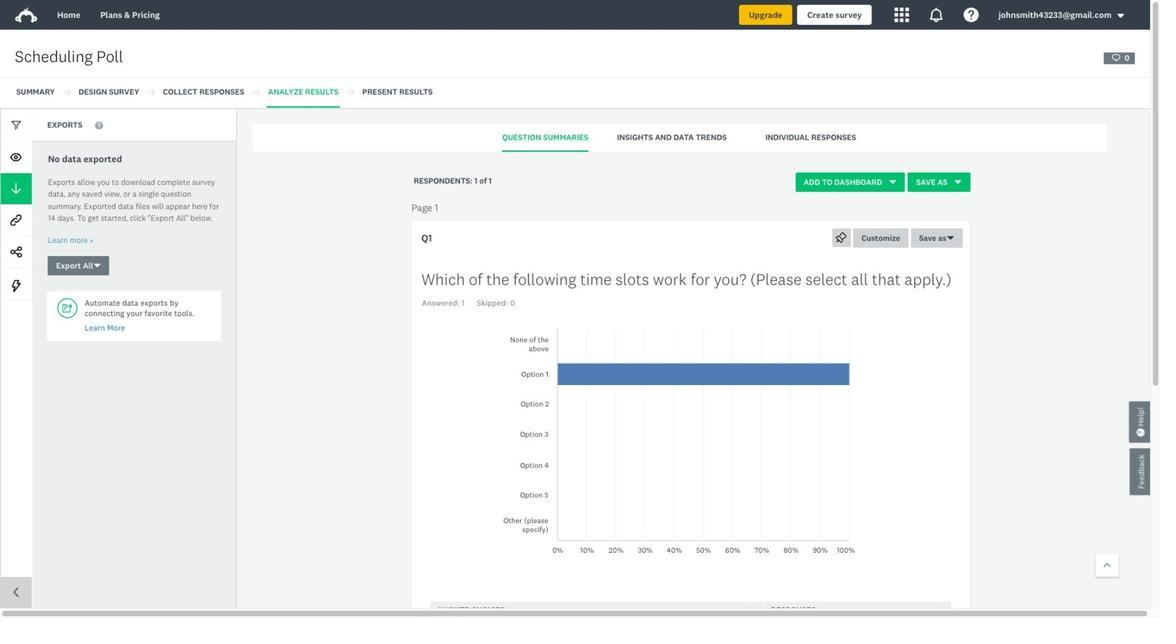 Task type: vqa. For each thing, say whether or not it's contained in the screenshot.
2nd Products Icon
yes



Task type: describe. For each thing, give the bounding box(es) containing it.
2 products icon image from the left
[[929, 7, 944, 22]]

1 products icon image from the left
[[894, 7, 909, 22]]

help icon image
[[964, 7, 979, 22]]

dropdown arrow image
[[1117, 11, 1125, 20]]

share icon image
[[11, 247, 22, 258]]



Task type: locate. For each thing, give the bounding box(es) containing it.
1 horizontal spatial products icon image
[[929, 7, 944, 22]]

products icon image
[[894, 7, 909, 22], [929, 7, 944, 22]]

surveymonkey logo image
[[15, 7, 37, 23]]

0 horizontal spatial products icon image
[[894, 7, 909, 22]]



